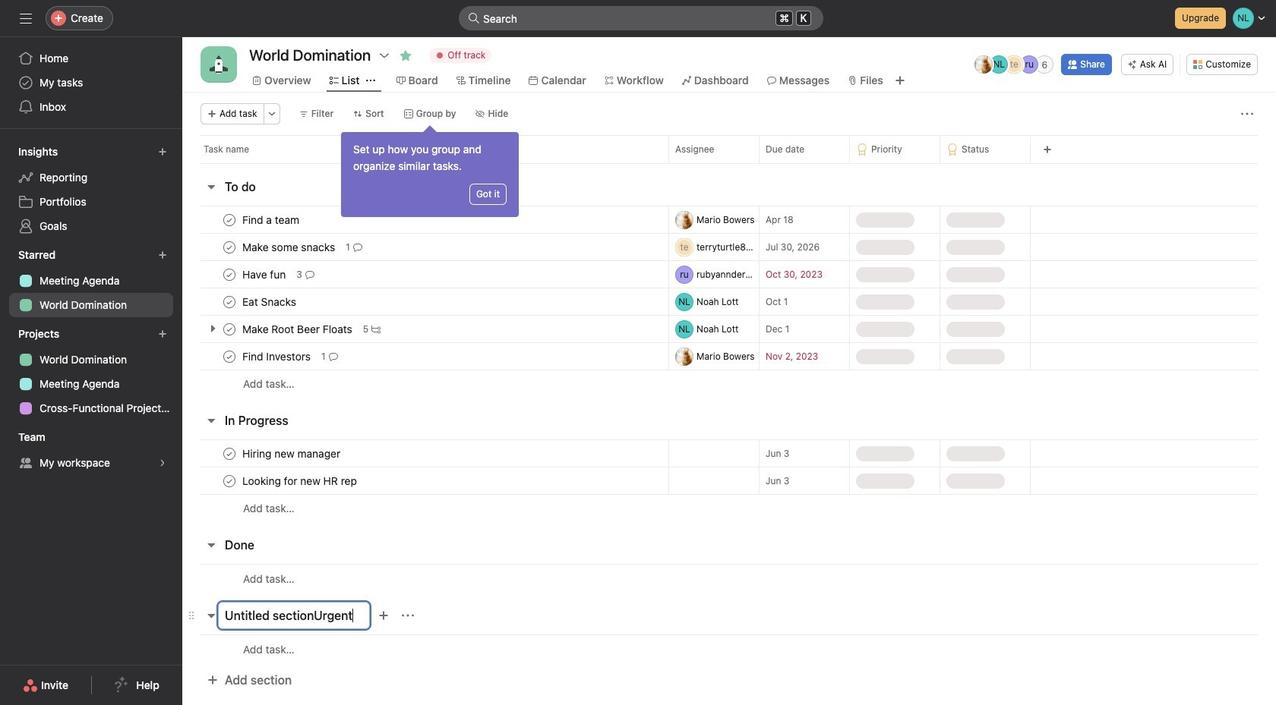 Task type: describe. For each thing, give the bounding box(es) containing it.
new insights image
[[158, 147, 167, 157]]

show options image
[[379, 49, 391, 62]]

rocket image
[[210, 55, 228, 74]]

more actions image
[[267, 109, 276, 119]]

expand subtask list for the task make root beer floats image
[[207, 323, 219, 335]]

find a team cell
[[182, 206, 669, 234]]

mark complete checkbox for task name text box in the eat snacks cell
[[220, 293, 239, 311]]

more actions image
[[1242, 108, 1254, 120]]

add items to starred image
[[158, 251, 167, 260]]

collapse task list for this group image
[[205, 181, 217, 193]]

mark complete checkbox for task name text box within make some snacks cell
[[220, 238, 239, 256]]

find investors cell
[[182, 343, 669, 371]]

insights element
[[0, 138, 182, 242]]

remove from starred image
[[400, 49, 412, 62]]

mark complete checkbox for task name text box in the have fun "cell"
[[220, 266, 239, 284]]

task name text field for looking for new hr rep cell
[[239, 474, 362, 489]]

mark complete image inside "make root beer floats" cell
[[220, 320, 239, 339]]

mark complete checkbox inside "make root beer floats" cell
[[220, 320, 239, 339]]

make root beer floats cell
[[182, 315, 669, 343]]

see details, my workspace image
[[158, 459, 167, 468]]

prominent image
[[468, 12, 480, 24]]

task name text field for mark complete image in the find investors cell
[[239, 349, 315, 364]]

mark complete image for find a team "cell"
[[220, 211, 239, 229]]

add a task to this group image
[[378, 610, 390, 622]]

mark complete image for find investors cell
[[220, 348, 239, 366]]

add tab image
[[894, 74, 906, 87]]

mark complete image for hiring new manager cell
[[220, 445, 239, 463]]

mark complete image for make some snacks cell
[[220, 238, 239, 256]]

mark complete image for the have fun "cell" at the top of the page
[[220, 266, 239, 284]]

header to do tree grid
[[182, 206, 1277, 398]]

task name text field for hiring new manager cell
[[239, 446, 345, 462]]

5 subtasks image
[[372, 325, 381, 334]]

add field image
[[1043, 145, 1053, 154]]

have fun cell
[[182, 261, 669, 289]]

projects element
[[0, 321, 182, 424]]



Task type: vqa. For each thing, say whether or not it's contained in the screenshot.
1st list item from the top
no



Task type: locate. For each thing, give the bounding box(es) containing it.
3 mark complete checkbox from the top
[[220, 320, 239, 339]]

2 task name text field from the top
[[239, 267, 291, 282]]

mark complete checkbox for task name text box in the looking for new hr rep cell
[[220, 472, 239, 491]]

1 comment image
[[353, 243, 362, 252], [329, 352, 338, 361]]

3 comments image
[[305, 270, 314, 279]]

mark complete checkbox for task name text field inside the find a team "cell"
[[220, 211, 239, 229]]

task name text field inside eat snacks cell
[[239, 294, 301, 310]]

mark complete image inside eat snacks cell
[[220, 293, 239, 311]]

6 mark complete image from the top
[[220, 348, 239, 366]]

1 vertical spatial collapse task list for this group image
[[205, 540, 217, 552]]

3 mark complete checkbox from the top
[[220, 348, 239, 366]]

2 mark complete checkbox from the top
[[220, 293, 239, 311]]

hide sidebar image
[[20, 12, 32, 24]]

hiring new manager cell
[[182, 440, 669, 468]]

mark complete image inside find investors cell
[[220, 348, 239, 366]]

4 task name text field from the top
[[239, 322, 357, 337]]

0 vertical spatial mark complete checkbox
[[220, 211, 239, 229]]

6 task name text field from the top
[[239, 474, 362, 489]]

global element
[[0, 37, 182, 128]]

None field
[[459, 6, 824, 30]]

task name text field inside hiring new manager cell
[[239, 446, 345, 462]]

mark complete checkbox inside eat snacks cell
[[220, 293, 239, 311]]

1 collapse task list for this group image from the top
[[205, 415, 217, 427]]

mark complete checkbox inside looking for new hr rep cell
[[220, 472, 239, 491]]

0 horizontal spatial 1 comment image
[[329, 352, 338, 361]]

starred element
[[0, 242, 182, 321]]

task name text field inside the have fun "cell"
[[239, 267, 291, 282]]

3 mark complete image from the top
[[220, 266, 239, 284]]

1 vertical spatial mark complete checkbox
[[220, 293, 239, 311]]

mark complete image inside find a team "cell"
[[220, 211, 239, 229]]

1 vertical spatial 1 comment image
[[329, 352, 338, 361]]

mark complete checkbox inside the have fun "cell"
[[220, 266, 239, 284]]

3 collapse task list for this group image from the top
[[205, 610, 217, 622]]

5 task name text field from the top
[[239, 446, 345, 462]]

1 mark complete checkbox from the top
[[220, 238, 239, 256]]

tooltip
[[341, 128, 519, 217]]

2 vertical spatial collapse task list for this group image
[[205, 610, 217, 622]]

2 vertical spatial mark complete checkbox
[[220, 348, 239, 366]]

task name text field for make some snacks cell
[[239, 240, 340, 255]]

2 mark complete image from the top
[[220, 238, 239, 256]]

mark complete checkbox for task name text box inside hiring new manager cell
[[220, 445, 239, 463]]

3 task name text field from the top
[[239, 294, 301, 310]]

looking for new hr rep cell
[[182, 467, 669, 495]]

task name text field inside find a team "cell"
[[239, 212, 304, 228]]

mark complete image
[[220, 472, 239, 491]]

mark complete checkbox inside find a team "cell"
[[220, 211, 239, 229]]

make some snacks cell
[[182, 233, 669, 261]]

mark complete checkbox inside find investors cell
[[220, 348, 239, 366]]

0 vertical spatial task name text field
[[239, 212, 304, 228]]

mark complete checkbox inside hiring new manager cell
[[220, 445, 239, 463]]

0 vertical spatial collapse task list for this group image
[[205, 415, 217, 427]]

5 mark complete image from the top
[[220, 320, 239, 339]]

row
[[182, 135, 1277, 163], [201, 163, 1258, 164], [182, 206, 1277, 234], [182, 233, 1277, 261], [182, 261, 1277, 289], [182, 288, 1277, 316], [182, 315, 1277, 343], [182, 343, 1277, 371], [182, 370, 1277, 398], [182, 440, 1277, 468], [182, 467, 1277, 495], [182, 495, 1277, 523], [182, 565, 1277, 594], [182, 635, 1277, 664]]

task name text field inside looking for new hr rep cell
[[239, 474, 362, 489]]

mark complete image inside hiring new manager cell
[[220, 445, 239, 463]]

collapse task list for this group image
[[205, 415, 217, 427], [205, 540, 217, 552], [205, 610, 217, 622]]

5 mark complete checkbox from the top
[[220, 472, 239, 491]]

mark complete image for eat snacks cell
[[220, 293, 239, 311]]

mark complete checkbox inside make some snacks cell
[[220, 238, 239, 256]]

1 vertical spatial task name text field
[[239, 349, 315, 364]]

task name text field for eat snacks cell
[[239, 294, 301, 310]]

mark complete image inside make some snacks cell
[[220, 238, 239, 256]]

Task name text field
[[239, 240, 340, 255], [239, 267, 291, 282], [239, 294, 301, 310], [239, 322, 357, 337], [239, 446, 345, 462], [239, 474, 362, 489]]

4 mark complete checkbox from the top
[[220, 445, 239, 463]]

1 comment image for find investors cell
[[329, 352, 338, 361]]

1 comment image inside make some snacks cell
[[353, 243, 362, 252]]

more section actions image
[[402, 610, 414, 622]]

tab actions image
[[366, 76, 375, 85]]

2 mark complete checkbox from the top
[[220, 266, 239, 284]]

mark complete image inside the have fun "cell"
[[220, 266, 239, 284]]

1 mark complete image from the top
[[220, 211, 239, 229]]

task name text field inside make some snacks cell
[[239, 240, 340, 255]]

teams element
[[0, 424, 182, 479]]

1 horizontal spatial 1 comment image
[[353, 243, 362, 252]]

header in progress tree grid
[[182, 440, 1277, 523]]

Mark complete checkbox
[[220, 211, 239, 229], [220, 293, 239, 311], [220, 348, 239, 366]]

mark complete checkbox for task name text field inside find investors cell
[[220, 348, 239, 366]]

Task name text field
[[239, 212, 304, 228], [239, 349, 315, 364]]

0 vertical spatial 1 comment image
[[353, 243, 362, 252]]

new project or portfolio image
[[158, 330, 167, 339]]

1 comment image for make some snacks cell
[[353, 243, 362, 252]]

2 task name text field from the top
[[239, 349, 315, 364]]

1 comment image inside find investors cell
[[329, 352, 338, 361]]

mark complete image
[[220, 211, 239, 229], [220, 238, 239, 256], [220, 266, 239, 284], [220, 293, 239, 311], [220, 320, 239, 339], [220, 348, 239, 366], [220, 445, 239, 463]]

1 task name text field from the top
[[239, 212, 304, 228]]

1 task name text field from the top
[[239, 240, 340, 255]]

Search tasks, projects, and more text field
[[459, 6, 824, 30]]

Mark complete checkbox
[[220, 238, 239, 256], [220, 266, 239, 284], [220, 320, 239, 339], [220, 445, 239, 463], [220, 472, 239, 491]]

New section text field
[[218, 603, 370, 630]]

eat snacks cell
[[182, 288, 669, 316]]

task name text field for mark complete image in the find a team "cell"
[[239, 212, 304, 228]]

4 mark complete image from the top
[[220, 293, 239, 311]]

7 mark complete image from the top
[[220, 445, 239, 463]]

task name text field for the have fun "cell" at the top of the page
[[239, 267, 291, 282]]

task name text field inside "make root beer floats" cell
[[239, 322, 357, 337]]

1 mark complete checkbox from the top
[[220, 211, 239, 229]]

2 collapse task list for this group image from the top
[[205, 540, 217, 552]]

task name text field inside find investors cell
[[239, 349, 315, 364]]



